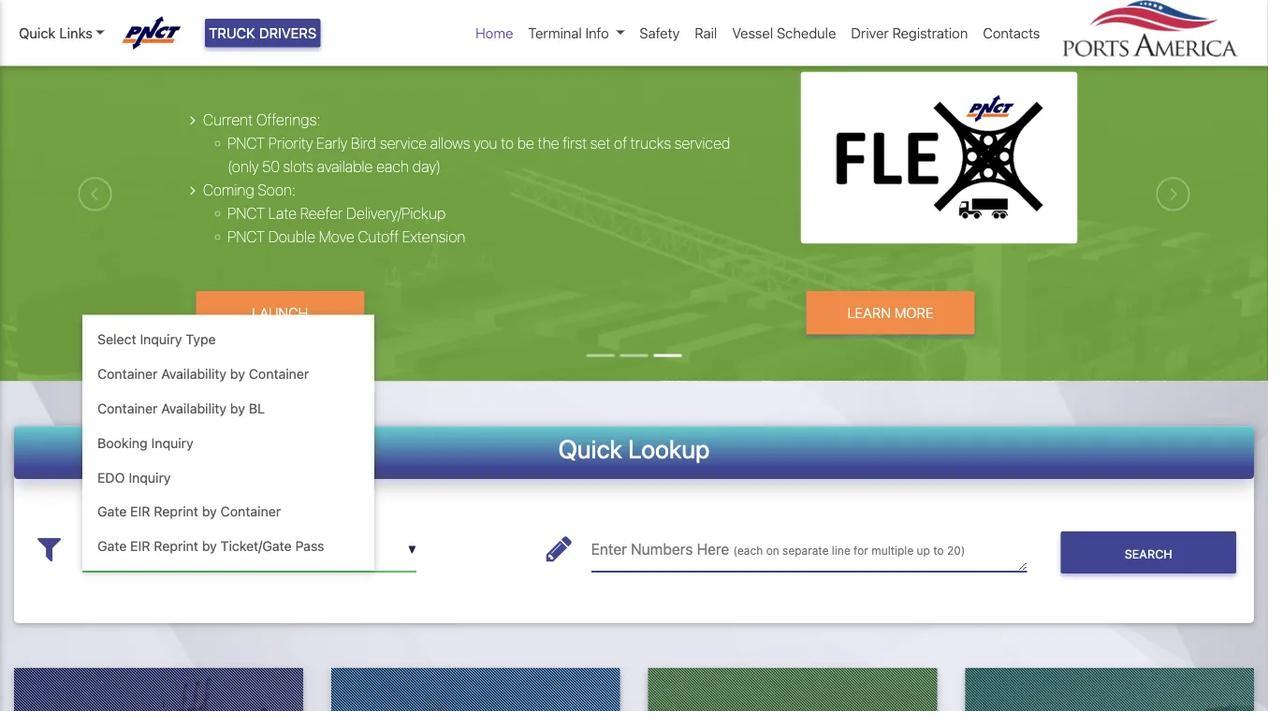 Task type: describe. For each thing, give the bounding box(es) containing it.
each
[[376, 158, 409, 176]]

(each
[[733, 545, 763, 558]]

driver registration link
[[844, 15, 976, 51]]

driver
[[851, 25, 889, 41]]

the
[[538, 134, 559, 152]]

booking inquiry
[[97, 435, 193, 451]]

late
[[268, 205, 297, 222]]

slots
[[283, 158, 313, 176]]

by down gate eir reprint by container
[[202, 539, 217, 554]]

vessel
[[732, 25, 773, 41]]

by left bl
[[230, 401, 245, 417]]

registration
[[892, 25, 968, 41]]

launch button
[[196, 292, 364, 335]]

of
[[614, 134, 627, 152]]

select inquiry type
[[97, 332, 216, 348]]

availability for container
[[161, 366, 227, 382]]

edo
[[97, 470, 125, 486]]

vessel schedule link
[[725, 15, 844, 51]]

priority
[[268, 134, 313, 152]]

vessel schedule
[[732, 25, 836, 41]]

rail link
[[687, 15, 725, 51]]

inquiry for select
[[140, 332, 182, 348]]

learn
[[848, 305, 891, 322]]

ticket/gate
[[221, 539, 292, 554]]

current offerings: pnct priority early bird service allows you to be the first set of trucks serviced (only 50 slots available each day)
[[203, 111, 730, 176]]

(only
[[228, 158, 259, 176]]

eir for gate eir reprint by container
[[130, 504, 150, 520]]

lookup
[[628, 434, 710, 464]]

edo inquiry
[[97, 470, 171, 486]]

serviced
[[675, 134, 730, 152]]

home
[[475, 25, 513, 41]]

learn more
[[848, 305, 934, 322]]

coming
[[203, 181, 254, 199]]

move
[[319, 228, 355, 246]]

container availability by bl
[[97, 401, 265, 417]]

cutoff
[[358, 228, 399, 246]]

offerings:
[[256, 111, 320, 129]]

double
[[268, 228, 315, 246]]

reprint for container
[[154, 504, 198, 520]]

20)
[[947, 545, 965, 558]]

container up bl
[[249, 366, 309, 382]]

rail
[[695, 25, 717, 41]]

enter numbers here (each on separate line for multiple up to 20)
[[591, 541, 965, 559]]

quick links link
[[19, 22, 105, 43]]

launch
[[252, 305, 308, 322]]

enter
[[591, 541, 627, 559]]

reefer
[[300, 205, 343, 222]]

to inside enter numbers here (each on separate line for multiple up to 20)
[[933, 545, 944, 558]]

first
[[563, 134, 587, 152]]

type
[[186, 332, 216, 348]]

booking
[[97, 435, 148, 451]]

quick for quick links
[[19, 25, 56, 41]]

early
[[317, 134, 348, 152]]

driver registration
[[851, 25, 968, 41]]

container up ticket/gate
[[221, 504, 281, 520]]

delivery/pickup
[[346, 205, 446, 222]]

separate
[[783, 545, 829, 558]]

to inside 'current offerings: pnct priority early bird service allows you to be the first set of trucks serviced (only 50 slots available each day)'
[[501, 134, 514, 152]]

safety link
[[632, 15, 687, 51]]

schedule
[[777, 25, 836, 41]]

inquiry for booking
[[151, 435, 193, 451]]

availability for bl
[[161, 401, 227, 417]]

soon:
[[258, 181, 296, 199]]

search button
[[1061, 532, 1236, 574]]

allows
[[430, 134, 470, 152]]

container down the select at left top
[[97, 366, 158, 382]]

quick lookup
[[558, 434, 710, 464]]

info
[[585, 25, 609, 41]]

coming soon: pnct late reefer delivery/pickup pnct double move cutoff extension
[[203, 181, 466, 246]]

pnct down coming
[[228, 205, 265, 222]]

links
[[59, 25, 93, 41]]

contacts link
[[976, 15, 1048, 51]]

on
[[766, 545, 779, 558]]



Task type: locate. For each thing, give the bounding box(es) containing it.
quick left lookup
[[558, 434, 622, 464]]

1 vertical spatial reprint
[[154, 539, 198, 554]]

service
[[380, 134, 427, 152]]

by up container availability by bl
[[230, 366, 245, 382]]

0 vertical spatial quick
[[19, 25, 56, 41]]

by up 'gate eir reprint by ticket/gate pass'
[[202, 504, 217, 520]]

eir
[[130, 504, 150, 520], [130, 539, 150, 554]]

2 reprint from the top
[[154, 539, 198, 554]]

quick inside 'quick links' link
[[19, 25, 56, 41]]

contacts
[[983, 25, 1040, 41]]

current
[[203, 111, 253, 129]]

select
[[97, 332, 136, 348]]

inquiry left type
[[140, 332, 182, 348]]

pnct flex service
[[190, 30, 491, 70]]

gate for gate eir reprint by container
[[97, 504, 127, 520]]

0 horizontal spatial to
[[501, 134, 514, 152]]

truck drivers link
[[205, 19, 320, 47]]

1 vertical spatial quick
[[558, 434, 622, 464]]

1 vertical spatial gate
[[97, 539, 127, 554]]

None text field
[[82, 527, 416, 573], [591, 527, 1027, 573], [82, 527, 416, 573], [591, 527, 1027, 573]]

alert
[[0, 0, 1268, 8]]

2 gate from the top
[[97, 539, 127, 554]]

flexible service image
[[0, 8, 1268, 487]]

pnct
[[190, 30, 274, 70], [228, 134, 265, 152], [228, 205, 265, 222], [228, 228, 265, 246]]

2 eir from the top
[[130, 539, 150, 554]]

reprint down gate eir reprint by container
[[154, 539, 198, 554]]

▼
[[408, 544, 416, 557]]

1 eir from the top
[[130, 504, 150, 520]]

1 gate from the top
[[97, 504, 127, 520]]

eir down edo inquiry
[[130, 504, 150, 520]]

numbers
[[631, 541, 693, 559]]

container up booking
[[97, 401, 158, 417]]

availability
[[161, 366, 227, 382], [161, 401, 227, 417]]

safety
[[640, 25, 680, 41]]

more
[[895, 305, 934, 322]]

0 vertical spatial to
[[501, 134, 514, 152]]

angle right image
[[190, 113, 196, 128]]

pnct up current
[[190, 30, 274, 70]]

bl
[[249, 401, 265, 417]]

inquiry down the booking inquiry
[[129, 470, 171, 486]]

quick left links
[[19, 25, 56, 41]]

up
[[917, 545, 930, 558]]

extension
[[402, 228, 466, 246]]

quick for quick lookup
[[558, 434, 622, 464]]

angle right image
[[190, 183, 196, 198]]

you
[[474, 134, 497, 152]]

bird
[[351, 134, 376, 152]]

inquiry down container availability by bl
[[151, 435, 193, 451]]

1 vertical spatial availability
[[161, 401, 227, 417]]

1 horizontal spatial quick
[[558, 434, 622, 464]]

pnct left double
[[228, 228, 265, 246]]

multiple
[[872, 545, 914, 558]]

eir down gate eir reprint by container
[[130, 539, 150, 554]]

1 reprint from the top
[[154, 504, 198, 520]]

to right the up
[[933, 545, 944, 558]]

availability down "container availability by container" on the bottom
[[161, 401, 227, 417]]

inquiry for edo
[[129, 470, 171, 486]]

container
[[97, 366, 158, 382], [249, 366, 309, 382], [97, 401, 158, 417], [221, 504, 281, 520]]

to left be on the top left of the page
[[501, 134, 514, 152]]

pass
[[295, 539, 324, 554]]

by
[[230, 366, 245, 382], [230, 401, 245, 417], [202, 504, 217, 520], [202, 539, 217, 554]]

for
[[854, 545, 868, 558]]

to
[[501, 134, 514, 152], [933, 545, 944, 558]]

learn more link
[[806, 292, 975, 335]]

reprint
[[154, 504, 198, 520], [154, 539, 198, 554]]

set
[[590, 134, 611, 152]]

inquiry
[[140, 332, 182, 348], [151, 435, 193, 451], [129, 470, 171, 486]]

pnct up (only
[[228, 134, 265, 152]]

flex
[[281, 30, 356, 70]]

drivers
[[259, 25, 317, 41]]

availability down type
[[161, 366, 227, 382]]

search
[[1125, 547, 1173, 561]]

truck drivers
[[209, 25, 317, 41]]

1 horizontal spatial to
[[933, 545, 944, 558]]

quick links
[[19, 25, 93, 41]]

terminal info
[[528, 25, 609, 41]]

0 horizontal spatial quick
[[19, 25, 56, 41]]

gate eir reprint by container
[[97, 504, 281, 520]]

0 vertical spatial gate
[[97, 504, 127, 520]]

home link
[[468, 15, 521, 51]]

gate
[[97, 504, 127, 520], [97, 539, 127, 554]]

1 vertical spatial to
[[933, 545, 944, 558]]

pnct inside 'current offerings: pnct priority early bird service allows you to be the first set of trucks serviced (only 50 slots available each day)'
[[228, 134, 265, 152]]

50
[[262, 158, 280, 176]]

0 vertical spatial reprint
[[154, 504, 198, 520]]

1 vertical spatial eir
[[130, 539, 150, 554]]

0 vertical spatial inquiry
[[140, 332, 182, 348]]

2 vertical spatial inquiry
[[129, 470, 171, 486]]

container availability by container
[[97, 366, 309, 382]]

0 vertical spatial availability
[[161, 366, 227, 382]]

reprint up 'gate eir reprint by ticket/gate pass'
[[154, 504, 198, 520]]

trucks
[[631, 134, 671, 152]]

available
[[317, 158, 373, 176]]

2 availability from the top
[[161, 401, 227, 417]]

truck
[[209, 25, 255, 41]]

day)
[[412, 158, 441, 176]]

reprint for ticket/gate
[[154, 539, 198, 554]]

gate for gate eir reprint by ticket/gate pass
[[97, 539, 127, 554]]

1 vertical spatial inquiry
[[151, 435, 193, 451]]

line
[[832, 545, 851, 558]]

here
[[697, 541, 729, 559]]

quick
[[19, 25, 56, 41], [558, 434, 622, 464]]

service
[[364, 30, 491, 70]]

terminal info link
[[521, 15, 632, 51]]

terminal
[[528, 25, 582, 41]]

be
[[517, 134, 534, 152]]

1 availability from the top
[[161, 366, 227, 382]]

eir for gate eir reprint by ticket/gate pass
[[130, 539, 150, 554]]

gate eir reprint by ticket/gate pass
[[97, 539, 324, 554]]

0 vertical spatial eir
[[130, 504, 150, 520]]



Task type: vqa. For each thing, say whether or not it's contained in the screenshot.
possibilities.
no



